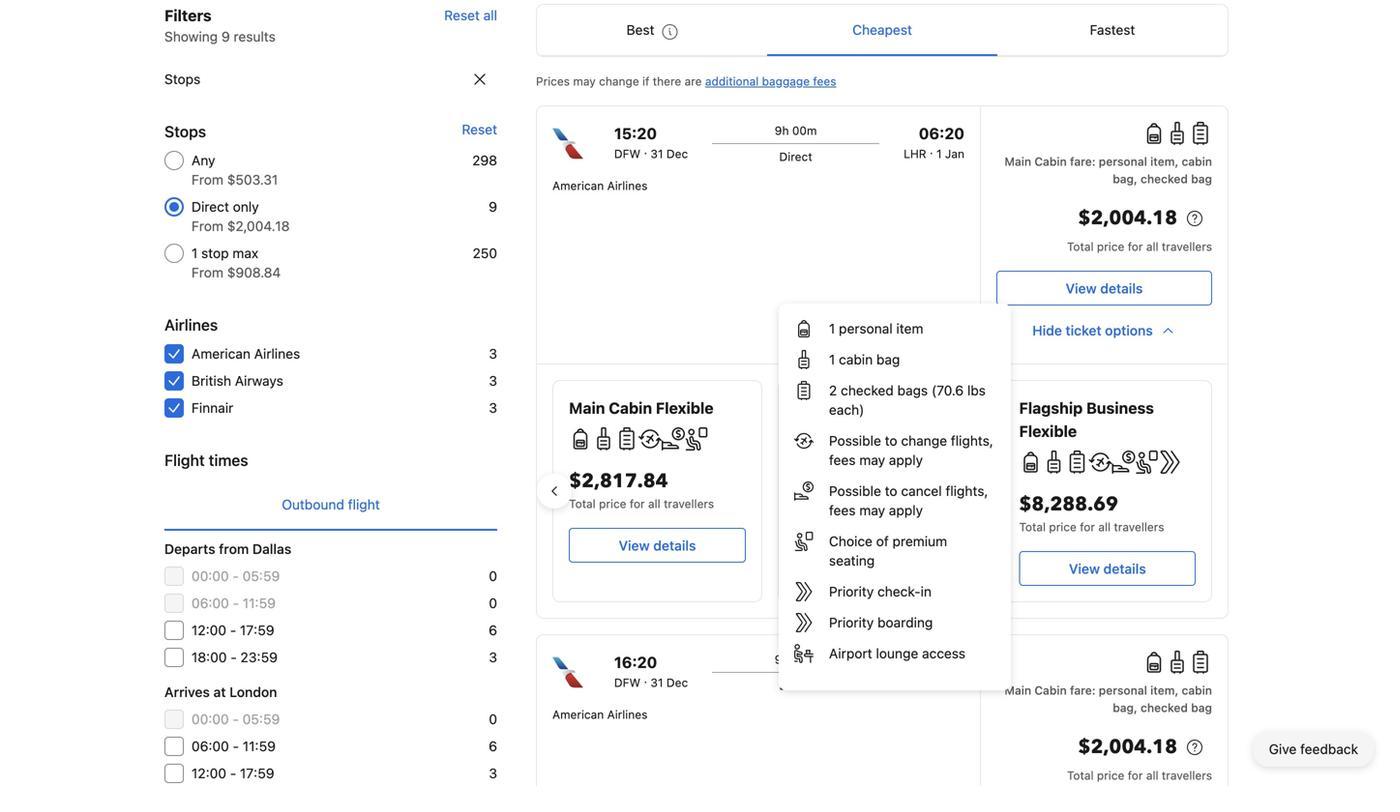 Task type: describe. For each thing, give the bounding box(es) containing it.
details up options
[[1101, 281, 1143, 297]]

1 stops from the top
[[165, 71, 201, 87]]

$2,817.84 total price for all travellers
[[569, 468, 714, 511]]

details down $8,288.69 total price for all travellers
[[1104, 561, 1147, 577]]

best button
[[537, 5, 768, 55]]

2 jan from the top
[[946, 677, 965, 690]]

3 for 18:00 - 23:59
[[489, 650, 497, 666]]

1 cabin bag
[[829, 352, 900, 368]]

9h 00m for 07:20
[[775, 653, 817, 667]]

06:20
[[919, 124, 965, 143]]

1 $2,004.18 region from the top
[[997, 203, 1213, 238]]

11:59 for london
[[243, 739, 276, 755]]

choice of premium seating element
[[829, 532, 996, 571]]

american airlines for 16:20
[[553, 708, 648, 722]]

1 total price for all travellers from the top
[[1068, 240, 1213, 254]]

best
[[627, 22, 655, 38]]

cheapest button
[[768, 5, 998, 55]]

boarding
[[878, 615, 933, 631]]

additional
[[705, 75, 759, 88]]

british airways
[[192, 373, 283, 389]]

31 for 15:20
[[651, 147, 663, 161]]

outbound flight
[[282, 497, 380, 513]]

direct only from $2,004.18
[[192, 199, 290, 234]]

priority for priority check-in
[[829, 584, 874, 600]]

flagship business flexible
[[1020, 399, 1155, 441]]

possible to change flights, fees may apply
[[829, 433, 998, 468]]

priority check-in
[[829, 584, 932, 600]]

seating
[[829, 553, 875, 569]]

1 vertical spatial cabin
[[609, 399, 652, 418]]

from inside 1 stop max from $908.84
[[192, 265, 224, 281]]

from inside any from $503.31
[[192, 172, 224, 188]]

priority check-in element
[[829, 583, 932, 602]]

american for 16:20
[[553, 708, 604, 722]]

31 for 16:20
[[651, 677, 663, 690]]

airlines down 16:20 dfw . 31 dec
[[607, 708, 648, 722]]

0 vertical spatial may
[[573, 75, 596, 88]]

1 for 1 personal item
[[829, 321, 836, 337]]

reset for reset
[[462, 121, 497, 137]]

view down $8,288.69 total price for all travellers
[[1069, 561, 1100, 577]]

business
[[1087, 399, 1155, 418]]

3 for american airlines
[[489, 346, 497, 362]]

max
[[233, 245, 259, 261]]

flight
[[348, 497, 380, 513]]

1 personal item element
[[829, 319, 924, 339]]

view up ticket
[[1066, 281, 1097, 297]]

05:59 for london
[[243, 712, 280, 728]]

apply for cancel
[[889, 503, 923, 519]]

arrives at london
[[165, 685, 277, 701]]

reset button
[[462, 120, 497, 139]]

direct inside direct only from $2,004.18
[[192, 199, 229, 215]]

1 inside 1 stop max from $908.84
[[192, 245, 198, 261]]

from
[[219, 542, 249, 558]]

possible to cancel flights, fees may apply
[[829, 483, 992, 519]]

(70.6 lbs
[[932, 383, 986, 399]]

1 for 1 cabin bag
[[829, 352, 836, 368]]

bags
[[898, 383, 928, 399]]

american for 15:20
[[553, 179, 604, 193]]

change for flights,
[[901, 433, 948, 449]]

showing
[[165, 29, 218, 45]]

06:00 for departs
[[192, 596, 229, 612]]

choice of premium seating
[[829, 534, 951, 569]]

london
[[230, 685, 277, 701]]

2 $2,004.18 region from the top
[[997, 733, 1213, 768]]

to for change
[[885, 433, 898, 449]]

2 checked bags (70.6 lbs each)
[[829, 383, 990, 418]]

16:20
[[615, 654, 657, 672]]

all inside $8,288.69 total price for all travellers
[[1099, 521, 1111, 534]]

fare: for 06:20
[[1070, 155, 1096, 168]]

flagship
[[1020, 399, 1083, 418]]

dfw for 15:20
[[615, 147, 641, 161]]

airport
[[829, 646, 873, 662]]

23:59
[[241, 650, 278, 666]]

total inside $8,288.69 total price for all travellers
[[1020, 521, 1046, 534]]

bag, for 07:20
[[1113, 702, 1138, 715]]

personal for 07:20
[[1099, 684, 1148, 698]]

are
[[685, 75, 702, 88]]

access
[[922, 646, 966, 662]]

cabin for 07:20
[[1182, 684, 1213, 698]]

checked inside "2 checked bags (70.6 lbs each)"
[[841, 383, 894, 399]]

250
[[473, 245, 497, 261]]

06:00 - 11:59 for from
[[192, 596, 276, 612]]

16:20 dfw . 31 dec
[[615, 654, 688, 690]]

feedback
[[1301, 742, 1359, 758]]

prices may change if there are additional baggage fees
[[536, 75, 837, 88]]

07:20
[[921, 654, 965, 672]]

main cabin fare: personal item, cabin bag, checked bag for 06:20
[[1005, 155, 1213, 186]]

18:00 - 23:59
[[192, 650, 278, 666]]

price inside the $2,817.84 total price for all travellers
[[599, 497, 627, 511]]

airport lounge access
[[829, 646, 966, 662]]

check-
[[878, 584, 921, 600]]

2 stops from the top
[[165, 122, 206, 141]]

premium
[[893, 534, 948, 550]]

2
[[829, 383, 838, 399]]

2 checked bags (70.6 lbs each) element
[[829, 381, 996, 420]]

departs
[[165, 542, 215, 558]]

1 stop max from $908.84
[[192, 245, 281, 281]]

dec for 15:20
[[667, 147, 688, 161]]

main cabin flexible
[[569, 399, 714, 418]]

15:20
[[615, 124, 657, 143]]

3 for british airways
[[489, 373, 497, 389]]

give
[[1270, 742, 1297, 758]]

view down the $2,817.84 total price for all travellers
[[619, 538, 650, 554]]

fastest button
[[998, 5, 1228, 55]]

flight times
[[165, 452, 248, 470]]

checked for 06:20
[[1141, 172, 1189, 186]]

filters
[[165, 6, 212, 25]]

cheapest
[[853, 22, 913, 38]]

arrives
[[165, 685, 210, 701]]

flexible for $2,817.84
[[656, 399, 714, 418]]

main cabin fare: personal item, cabin bag, checked bag for 07:20
[[1005, 684, 1213, 715]]

all inside the $2,817.84 total price for all travellers
[[648, 497, 661, 511]]

main for 06:20
[[1005, 155, 1032, 168]]

apply for change
[[889, 452, 923, 468]]

hide ticket options button
[[997, 314, 1213, 348]]

cancel
[[901, 483, 942, 499]]

reset for reset all
[[445, 7, 480, 23]]

at
[[213, 685, 226, 701]]

hide ticket options
[[1033, 323, 1153, 339]]

priority for priority boarding
[[829, 615, 874, 631]]

bag inside 1 cabin bag element
[[877, 352, 900, 368]]

british
[[192, 373, 231, 389]]

any from $503.31
[[192, 152, 278, 188]]

may for possible to change flights, fees may apply
[[860, 452, 886, 468]]

hide
[[1033, 323, 1063, 339]]

main for 07:20
[[1005, 684, 1032, 698]]

give feedback
[[1270, 742, 1359, 758]]

12:00 - 17:59 for from
[[192, 623, 274, 639]]

. for 15:20
[[644, 143, 648, 157]]

reset all button
[[445, 4, 497, 27]]

$8,288.69 total price for all travellers
[[1020, 492, 1165, 534]]

11:59 for dallas
[[243, 596, 276, 612]]

ticket
[[1066, 323, 1102, 339]]

fees for possible to cancel flights, fees may apply
[[829, 503, 856, 519]]

outbound
[[282, 497, 345, 513]]

results
[[234, 29, 276, 45]]

1 inside 06:20 lhr . 1 jan
[[937, 147, 942, 161]]



Task type: vqa. For each thing, say whether or not it's contained in the screenshot.
Reset all
yes



Task type: locate. For each thing, give the bounding box(es) containing it.
main cabin fare: personal item, cabin bag, checked bag
[[1005, 155, 1213, 186], [1005, 684, 1213, 715]]

1 for 1 jan
[[937, 677, 942, 690]]

3 from from the top
[[192, 265, 224, 281]]

0 vertical spatial fees
[[813, 75, 837, 88]]

12:00 - 17:59 down arrives at london
[[192, 766, 274, 782]]

item, for 06:20
[[1151, 155, 1179, 168]]

may right prices
[[573, 75, 596, 88]]

american airlines for 15:20
[[553, 179, 648, 193]]

1 00:00 from the top
[[192, 569, 229, 585]]

1 vertical spatial from
[[192, 218, 224, 234]]

cabin
[[1182, 155, 1213, 168], [839, 352, 873, 368], [1182, 684, 1213, 698]]

direct for 15:20
[[780, 150, 813, 164]]

fees inside possible to change flights, fees may apply
[[829, 452, 856, 468]]

2 00:00 - 05:59 from the top
[[192, 712, 280, 728]]

total price for all travellers
[[1068, 240, 1213, 254], [1068, 769, 1213, 783]]

2 vertical spatial cabin
[[1182, 684, 1213, 698]]

17:59 for dallas
[[240, 623, 274, 639]]

9h 00m left airport
[[775, 653, 817, 667]]

. inside 16:20 dfw . 31 dec
[[644, 673, 648, 686]]

total inside the $2,817.84 total price for all travellers
[[569, 497, 596, 511]]

. for 06:20
[[930, 143, 934, 157]]

airlines up "british"
[[165, 316, 218, 334]]

3
[[489, 346, 497, 362], [489, 373, 497, 389], [489, 400, 497, 416], [489, 650, 497, 666], [489, 766, 497, 782]]

31
[[651, 147, 663, 161], [651, 677, 663, 690]]

each)
[[829, 402, 865, 418]]

1 cabin bag element
[[829, 350, 900, 370]]

details up check- on the right bottom of page
[[879, 538, 922, 554]]

airlines down 15:20 dfw . 31 dec
[[607, 179, 648, 193]]

0 vertical spatial 05:59
[[243, 569, 280, 585]]

possible to change flights, fees may apply element
[[829, 432, 998, 470]]

main right 06:20 lhr . 1 jan
[[1005, 155, 1032, 168]]

00:00 for departs
[[192, 569, 229, 585]]

$2,004.18 for 2nd $2,004.18 region from the top
[[1079, 735, 1178, 761]]

.
[[644, 143, 648, 157], [930, 143, 934, 157], [644, 673, 648, 686]]

1 vertical spatial 9h
[[775, 653, 789, 667]]

priority boarding element
[[829, 614, 933, 633]]

06:00 up 18:00
[[192, 596, 229, 612]]

00:00 down at
[[192, 712, 229, 728]]

dfw for 16:20
[[615, 677, 641, 690]]

12:00 for departs
[[192, 623, 226, 639]]

00:00 - 05:59 for at
[[192, 712, 280, 728]]

from down stop
[[192, 265, 224, 281]]

region containing $2,817.84
[[537, 373, 1228, 611]]

dfw inside 15:20 dfw . 31 dec
[[615, 147, 641, 161]]

31 down 16:20
[[651, 677, 663, 690]]

may inside possible to cancel flights, fees may apply
[[860, 503, 886, 519]]

2 fare: from the top
[[1070, 684, 1096, 698]]

0 vertical spatial main
[[1005, 155, 1032, 168]]

apply up the cancel
[[889, 452, 923, 468]]

priority inside priority boarding element
[[829, 615, 874, 631]]

1 down the '07:20'
[[937, 677, 942, 690]]

0 vertical spatial personal
[[1099, 155, 1148, 168]]

there
[[653, 75, 682, 88]]

2 vertical spatial from
[[192, 265, 224, 281]]

travellers inside the $2,817.84 total price for all travellers
[[664, 497, 714, 511]]

jan
[[946, 147, 965, 161], [946, 677, 965, 690]]

lounge
[[876, 646, 919, 662]]

2 dec from the top
[[667, 677, 688, 690]]

1 vertical spatial 12:00
[[192, 766, 226, 782]]

1 down 06:20
[[937, 147, 942, 161]]

. down 15:20
[[644, 143, 648, 157]]

0 horizontal spatial 9
[[222, 29, 230, 45]]

flight
[[165, 452, 205, 470]]

stop
[[201, 245, 229, 261]]

$2,004.18 inside direct only from $2,004.18
[[227, 218, 290, 234]]

2 vertical spatial american
[[553, 708, 604, 722]]

possible up choice
[[829, 483, 882, 499]]

details
[[1101, 281, 1143, 297], [654, 538, 696, 554], [879, 538, 922, 554], [1104, 561, 1147, 577]]

change inside possible to change flights, fees may apply
[[901, 433, 948, 449]]

1 17:59 from the top
[[240, 623, 274, 639]]

9 left results
[[222, 29, 230, 45]]

flights, right the cancel
[[946, 483, 989, 499]]

1 vertical spatial reset
[[462, 121, 497, 137]]

view
[[1066, 281, 1097, 297], [619, 538, 650, 554], [844, 538, 875, 554], [1069, 561, 1100, 577]]

flights, inside possible to change flights, fees may apply
[[951, 433, 994, 449]]

0 vertical spatial reset
[[445, 7, 480, 23]]

dfw inside 16:20 dfw . 31 dec
[[615, 677, 641, 690]]

1 vertical spatial 11:59
[[243, 739, 276, 755]]

1 lhr from the top
[[904, 147, 927, 161]]

main up $2,817.84 at the left
[[569, 399, 605, 418]]

6 for 06:00 - 11:59
[[489, 739, 497, 755]]

0 vertical spatial jan
[[946, 147, 965, 161]]

18:00
[[192, 650, 227, 666]]

9h for 15:20
[[775, 124, 789, 137]]

1 dec from the top
[[667, 147, 688, 161]]

bag for 06:20
[[1192, 172, 1213, 186]]

12:00
[[192, 623, 226, 639], [192, 766, 226, 782]]

0 vertical spatial 0
[[489, 569, 497, 585]]

1 12:00 from the top
[[192, 623, 226, 639]]

may up of
[[860, 503, 886, 519]]

1 6 from the top
[[489, 623, 497, 639]]

1 06:00 - 11:59 from the top
[[192, 596, 276, 612]]

00:00 for arrives
[[192, 712, 229, 728]]

1 vertical spatial $2,004.18 region
[[997, 733, 1213, 768]]

2 12:00 - 17:59 from the top
[[192, 766, 274, 782]]

1 12:00 - 17:59 from the top
[[192, 623, 274, 639]]

0 for 6
[[489, 712, 497, 728]]

airlines
[[607, 179, 648, 193], [165, 316, 218, 334], [254, 346, 300, 362], [607, 708, 648, 722]]

dec
[[667, 147, 688, 161], [667, 677, 688, 690]]

06:00 down at
[[192, 739, 229, 755]]

finnair
[[192, 400, 234, 416]]

stops up any
[[165, 122, 206, 141]]

1 00m from the top
[[793, 124, 817, 137]]

2 31 from the top
[[651, 677, 663, 690]]

31 down 15:20
[[651, 147, 663, 161]]

item,
[[1151, 155, 1179, 168], [1151, 684, 1179, 698]]

0 vertical spatial priority
[[829, 584, 874, 600]]

00:00 - 05:59 down from
[[192, 569, 280, 585]]

may inside possible to change flights, fees may apply
[[860, 452, 886, 468]]

1 vertical spatial 06:00 - 11:59
[[192, 739, 276, 755]]

flights,
[[951, 433, 994, 449], [946, 483, 989, 499]]

bag
[[1192, 172, 1213, 186], [877, 352, 900, 368], [1192, 702, 1213, 715]]

3 0 from the top
[[489, 712, 497, 728]]

1 vertical spatial main cabin fare: personal item, cabin bag, checked bag
[[1005, 684, 1213, 715]]

2 vertical spatial cabin
[[1035, 684, 1067, 698]]

. for 16:20
[[644, 673, 648, 686]]

1 06:00 from the top
[[192, 596, 229, 612]]

00m for 07:20
[[793, 653, 817, 667]]

1 from from the top
[[192, 172, 224, 188]]

possible down each)
[[829, 433, 882, 449]]

5 3 from the top
[[489, 766, 497, 782]]

17:59 down london on the bottom of page
[[240, 766, 274, 782]]

from down any
[[192, 172, 224, 188]]

priority boarding
[[829, 615, 933, 631]]

2 vertical spatial personal
[[1099, 684, 1148, 698]]

all inside reset all "button"
[[484, 7, 497, 23]]

to inside possible to change flights, fees may apply
[[885, 433, 898, 449]]

1 vertical spatial jan
[[946, 677, 965, 690]]

possible to cancel flights, fees may apply element
[[829, 482, 996, 521]]

cabin for 06:20
[[1035, 155, 1067, 168]]

0 vertical spatial direct
[[780, 150, 813, 164]]

0 vertical spatial 9h 00m
[[775, 124, 817, 137]]

cabin for 07:20
[[1035, 684, 1067, 698]]

2 from from the top
[[192, 218, 224, 234]]

2 9h 00m from the top
[[775, 653, 817, 667]]

2 bag, from the top
[[1113, 702, 1138, 715]]

06:00 - 11:59 for at
[[192, 739, 276, 755]]

1 horizontal spatial 9
[[489, 199, 497, 215]]

american airlines down 15:20
[[553, 179, 648, 193]]

1 vertical spatial to
[[885, 483, 898, 499]]

best image
[[662, 24, 678, 40], [662, 24, 678, 40]]

9h 00m down baggage
[[775, 124, 817, 137]]

flexible for $8,288.69
[[1020, 422, 1077, 441]]

1 vertical spatial 06:00
[[192, 739, 229, 755]]

0 vertical spatial fare:
[[1070, 155, 1096, 168]]

1 possible from the top
[[829, 433, 882, 449]]

1 vertical spatial main
[[569, 399, 605, 418]]

reset inside reset all "button"
[[445, 7, 480, 23]]

9h for 16:20
[[775, 653, 789, 667]]

0 vertical spatial 00:00 - 05:59
[[192, 569, 280, 585]]

1 vertical spatial personal
[[839, 321, 893, 337]]

9h 00m for 06:20
[[775, 124, 817, 137]]

2 3 from the top
[[489, 373, 497, 389]]

flights, for change
[[951, 433, 994, 449]]

0 vertical spatial flexible
[[656, 399, 714, 418]]

2 17:59 from the top
[[240, 766, 274, 782]]

0 vertical spatial $2,004.18 region
[[997, 203, 1213, 238]]

all
[[484, 7, 497, 23], [1147, 240, 1159, 254], [648, 497, 661, 511], [1099, 521, 1111, 534], [1147, 769, 1159, 783]]

0 vertical spatial 12:00 - 17:59
[[192, 623, 274, 639]]

from up stop
[[192, 218, 224, 234]]

1 up 2
[[829, 352, 836, 368]]

31 inside 16:20 dfw . 31 dec
[[651, 677, 663, 690]]

showing 9 results
[[165, 29, 276, 45]]

1 vertical spatial priority
[[829, 615, 874, 631]]

apply inside possible to cancel flights, fees may apply
[[889, 503, 923, 519]]

11:59
[[243, 596, 276, 612], [243, 739, 276, 755]]

2 vertical spatial checked
[[1141, 702, 1189, 715]]

change for if
[[599, 75, 639, 88]]

2 05:59 from the top
[[243, 712, 280, 728]]

6 for 12:00 - 17:59
[[489, 623, 497, 639]]

american airlines
[[553, 179, 648, 193], [192, 346, 300, 362], [553, 708, 648, 722]]

. inside 06:20 lhr . 1 jan
[[930, 143, 934, 157]]

2 0 from the top
[[489, 596, 497, 612]]

jan down the '07:20'
[[946, 677, 965, 690]]

0 vertical spatial lhr
[[904, 147, 927, 161]]

options
[[1106, 323, 1153, 339]]

2 apply from the top
[[889, 503, 923, 519]]

1 vertical spatial 05:59
[[243, 712, 280, 728]]

to down "2 checked bags (70.6 lbs each)"
[[885, 433, 898, 449]]

priority down seating in the bottom of the page
[[829, 584, 874, 600]]

0 vertical spatial change
[[599, 75, 639, 88]]

travellers inside $8,288.69 total price for all travellers
[[1114, 521, 1165, 534]]

priority up airport
[[829, 615, 874, 631]]

0 vertical spatial to
[[885, 433, 898, 449]]

flexible up the $2,817.84 total price for all travellers
[[656, 399, 714, 418]]

1 vertical spatial fare:
[[1070, 684, 1096, 698]]

4 3 from the top
[[489, 650, 497, 666]]

2 possible from the top
[[829, 483, 882, 499]]

31 inside 15:20 dfw . 31 dec
[[651, 147, 663, 161]]

change left if
[[599, 75, 639, 88]]

1 vertical spatial 0
[[489, 596, 497, 612]]

1 vertical spatial direct
[[192, 199, 229, 215]]

06:00 - 11:59
[[192, 596, 276, 612], [192, 739, 276, 755]]

jan inside 06:20 lhr . 1 jan
[[946, 147, 965, 161]]

possible for possible to change flights, fees may apply
[[829, 433, 882, 449]]

fare: for 07:20
[[1070, 684, 1096, 698]]

flexible inside flagship business flexible
[[1020, 422, 1077, 441]]

0 horizontal spatial change
[[599, 75, 639, 88]]

from inside direct only from $2,004.18
[[192, 218, 224, 234]]

12:00 - 17:59 up 18:00 - 23:59
[[192, 623, 274, 639]]

1 9h 00m from the top
[[775, 124, 817, 137]]

airways
[[235, 373, 283, 389]]

-
[[233, 569, 239, 585], [233, 596, 239, 612], [230, 623, 236, 639], [231, 650, 237, 666], [233, 712, 239, 728], [233, 739, 239, 755], [230, 766, 236, 782]]

05:59 down london on the bottom of page
[[243, 712, 280, 728]]

1 item, from the top
[[1151, 155, 1179, 168]]

2 vertical spatial american airlines
[[553, 708, 648, 722]]

1 jan
[[937, 677, 965, 690]]

1 vertical spatial dfw
[[615, 677, 641, 690]]

view details button
[[997, 271, 1213, 306], [569, 528, 746, 563], [794, 528, 971, 563], [1020, 552, 1196, 587]]

2 main cabin fare: personal item, cabin bag, checked bag from the top
[[1005, 684, 1213, 715]]

0 vertical spatial dec
[[667, 147, 688, 161]]

0 vertical spatial 17:59
[[240, 623, 274, 639]]

flexible down flagship
[[1020, 422, 1077, 441]]

details down the $2,817.84 total price for all travellers
[[654, 538, 696, 554]]

only
[[233, 199, 259, 215]]

2 item, from the top
[[1151, 684, 1179, 698]]

1 vertical spatial 00:00
[[192, 712, 229, 728]]

price inside $8,288.69 total price for all travellers
[[1050, 521, 1077, 534]]

1 left stop
[[192, 245, 198, 261]]

2 vertical spatial fees
[[829, 503, 856, 519]]

1 vertical spatial bag
[[877, 352, 900, 368]]

1 vertical spatial american
[[192, 346, 251, 362]]

2 total price for all travellers from the top
[[1068, 769, 1213, 783]]

1 vertical spatial 12:00 - 17:59
[[192, 766, 274, 782]]

view left of
[[844, 538, 875, 554]]

2 06:00 - 11:59 from the top
[[192, 739, 276, 755]]

dec for 16:20
[[667, 677, 688, 690]]

11:59 up the 23:59 at the left of page
[[243, 596, 276, 612]]

6
[[489, 623, 497, 639], [489, 739, 497, 755]]

1 9h from the top
[[775, 124, 789, 137]]

0 vertical spatial 06:00 - 11:59
[[192, 596, 276, 612]]

12:00 - 17:59 for at
[[192, 766, 274, 782]]

dallas
[[253, 542, 292, 558]]

to left the cancel
[[885, 483, 898, 499]]

in
[[921, 584, 932, 600]]

0 vertical spatial main cabin fare: personal item, cabin bag, checked bag
[[1005, 155, 1213, 186]]

. down 06:20
[[930, 143, 934, 157]]

1 vertical spatial 9
[[489, 199, 497, 215]]

apply
[[889, 452, 923, 468], [889, 503, 923, 519]]

checked for 07:20
[[1141, 702, 1189, 715]]

tab list
[[537, 5, 1228, 57]]

1 vertical spatial apply
[[889, 503, 923, 519]]

$2,004.18 for second $2,004.18 region from the bottom
[[1079, 205, 1178, 232]]

$8,288.69
[[1020, 492, 1119, 518]]

stops down showing
[[165, 71, 201, 87]]

bag for 07:20
[[1192, 702, 1213, 715]]

0 vertical spatial cabin
[[1035, 155, 1067, 168]]

1 vertical spatial american airlines
[[192, 346, 300, 362]]

change down 2 checked bags (70.6 lbs each) element
[[901, 433, 948, 449]]

fastest
[[1090, 22, 1136, 38]]

06:00 for arrives
[[192, 739, 229, 755]]

if
[[643, 75, 650, 88]]

outbound flight button
[[165, 480, 497, 530]]

for
[[1128, 240, 1144, 254], [630, 497, 645, 511], [1080, 521, 1096, 534], [1128, 769, 1144, 783]]

may for possible to cancel flights, fees may apply
[[860, 503, 886, 519]]

lhr down 'airport lounge access' element
[[904, 677, 927, 690]]

12:00 for arrives
[[192, 766, 226, 782]]

fees up choice
[[829, 503, 856, 519]]

direct
[[780, 150, 813, 164], [192, 199, 229, 215], [780, 679, 813, 693]]

apply inside possible to change flights, fees may apply
[[889, 452, 923, 468]]

0 vertical spatial 06:00
[[192, 596, 229, 612]]

0 vertical spatial total price for all travellers
[[1068, 240, 1213, 254]]

0 vertical spatial 6
[[489, 623, 497, 639]]

1 up 1 cabin bag
[[829, 321, 836, 337]]

for inside $8,288.69 total price for all travellers
[[1080, 521, 1096, 534]]

2 00:00 from the top
[[192, 712, 229, 728]]

main right 1 jan
[[1005, 684, 1032, 698]]

1 vertical spatial dec
[[667, 677, 688, 690]]

00m for 06:20
[[793, 124, 817, 137]]

1 vertical spatial checked
[[841, 383, 894, 399]]

may up possible to cancel flights, fees may apply
[[860, 452, 886, 468]]

9h
[[775, 124, 789, 137], [775, 653, 789, 667]]

0 vertical spatial from
[[192, 172, 224, 188]]

0 vertical spatial possible
[[829, 433, 882, 449]]

12:00 - 17:59
[[192, 623, 274, 639], [192, 766, 274, 782]]

1 vertical spatial lhr
[[904, 677, 927, 690]]

1 vertical spatial stops
[[165, 122, 206, 141]]

$503.31
[[227, 172, 278, 188]]

2 9h from the top
[[775, 653, 789, 667]]

0 vertical spatial flights,
[[951, 433, 994, 449]]

reset
[[445, 7, 480, 23], [462, 121, 497, 137]]

1 priority from the top
[[829, 584, 874, 600]]

2 6 from the top
[[489, 739, 497, 755]]

3 for finnair
[[489, 400, 497, 416]]

. inside 15:20 dfw . 31 dec
[[644, 143, 648, 157]]

9h down baggage
[[775, 124, 789, 137]]

item, for 07:20
[[1151, 684, 1179, 698]]

05:59 down the "dallas"
[[243, 569, 280, 585]]

possible for possible to cancel flights, fees may apply
[[829, 483, 882, 499]]

9h left airport
[[775, 653, 789, 667]]

of
[[877, 534, 889, 550]]

fees down each)
[[829, 452, 856, 468]]

17:59 for london
[[240, 766, 274, 782]]

1 3 from the top
[[489, 346, 497, 362]]

2 11:59 from the top
[[243, 739, 276, 755]]

1 vertical spatial 6
[[489, 739, 497, 755]]

0 vertical spatial checked
[[1141, 172, 1189, 186]]

00m left airport
[[793, 653, 817, 667]]

for inside the $2,817.84 total price for all travellers
[[630, 497, 645, 511]]

0 vertical spatial item,
[[1151, 155, 1179, 168]]

airport lounge access element
[[829, 645, 966, 664]]

06:00 - 11:59 down arrives at london
[[192, 739, 276, 755]]

1 jan from the top
[[946, 147, 965, 161]]

american airlines down 16:20
[[553, 708, 648, 722]]

1 00:00 - 05:59 from the top
[[192, 569, 280, 585]]

05:59
[[243, 569, 280, 585], [243, 712, 280, 728]]

dec inside 16:20 dfw . 31 dec
[[667, 677, 688, 690]]

$2,817.84
[[569, 468, 668, 495]]

priority inside priority check-in element
[[829, 584, 874, 600]]

$2,004.18 region
[[997, 203, 1213, 238], [997, 733, 1213, 768]]

1 vertical spatial 00m
[[793, 653, 817, 667]]

2 vertical spatial main
[[1005, 684, 1032, 698]]

0 vertical spatial bag
[[1192, 172, 1213, 186]]

times
[[209, 452, 248, 470]]

0 vertical spatial stops
[[165, 71, 201, 87]]

11:59 down london on the bottom of page
[[243, 739, 276, 755]]

12:00 down at
[[192, 766, 226, 782]]

additional baggage fees link
[[705, 75, 837, 88]]

05:59 for dallas
[[243, 569, 280, 585]]

dfw
[[615, 147, 641, 161], [615, 677, 641, 690]]

baggage
[[762, 75, 810, 88]]

2 vertical spatial direct
[[780, 679, 813, 693]]

1 vertical spatial 00:00 - 05:59
[[192, 712, 280, 728]]

00:00 - 05:59 down arrives at london
[[192, 712, 280, 728]]

0 for 0
[[489, 569, 497, 585]]

1 11:59 from the top
[[243, 596, 276, 612]]

airlines up airways
[[254, 346, 300, 362]]

direct for 16:20
[[780, 679, 813, 693]]

flights, inside possible to cancel flights, fees may apply
[[946, 483, 989, 499]]

1 31 from the top
[[651, 147, 663, 161]]

1 vertical spatial bag,
[[1113, 702, 1138, 715]]

personal for 06:20
[[1099, 155, 1148, 168]]

9 up 250
[[489, 199, 497, 215]]

dfw down 15:20
[[615, 147, 641, 161]]

17:59 up the 23:59 at the left of page
[[240, 623, 274, 639]]

1 bag, from the top
[[1113, 172, 1138, 186]]

lhr down 06:20
[[904, 147, 927, 161]]

to for cancel
[[885, 483, 898, 499]]

tab list containing best
[[537, 5, 1228, 57]]

dfw down 16:20
[[615, 677, 641, 690]]

to inside possible to cancel flights, fees may apply
[[885, 483, 898, 499]]

2 priority from the top
[[829, 615, 874, 631]]

fare:
[[1070, 155, 1096, 168], [1070, 684, 1096, 698]]

298
[[472, 152, 497, 168]]

1 vertical spatial flights,
[[946, 483, 989, 499]]

0 vertical spatial 9h
[[775, 124, 789, 137]]

2 vertical spatial 0
[[489, 712, 497, 728]]

06:20 lhr . 1 jan
[[904, 124, 965, 161]]

1 personal item
[[829, 321, 924, 337]]

1 to from the top
[[885, 433, 898, 449]]

00:00 - 05:59 for from
[[192, 569, 280, 585]]

2 lhr from the top
[[904, 677, 927, 690]]

1 0 from the top
[[489, 569, 497, 585]]

price
[[1098, 240, 1125, 254], [599, 497, 627, 511], [1050, 521, 1077, 534], [1098, 769, 1125, 783]]

1 vertical spatial may
[[860, 452, 886, 468]]

reset all
[[445, 7, 497, 23]]

2 12:00 from the top
[[192, 766, 226, 782]]

jan down 06:20
[[946, 147, 965, 161]]

bag, for 06:20
[[1113, 172, 1138, 186]]

1 vertical spatial total price for all travellers
[[1068, 769, 1213, 783]]

0 vertical spatial american airlines
[[553, 179, 648, 193]]

fees right baggage
[[813, 75, 837, 88]]

$908.84
[[227, 265, 281, 281]]

1 vertical spatial cabin
[[839, 352, 873, 368]]

1 main cabin fare: personal item, cabin bag, checked bag from the top
[[1005, 155, 1213, 186]]

3 for 12:00 - 17:59
[[489, 766, 497, 782]]

apply down the cancel
[[889, 503, 923, 519]]

0 vertical spatial 9
[[222, 29, 230, 45]]

. down 16:20
[[644, 673, 648, 686]]

0 vertical spatial 00:00
[[192, 569, 229, 585]]

00m down baggage
[[793, 124, 817, 137]]

choice
[[829, 534, 873, 550]]

fees inside possible to cancel flights, fees may apply
[[829, 503, 856, 519]]

2 to from the top
[[885, 483, 898, 499]]

0 vertical spatial dfw
[[615, 147, 641, 161]]

cabin for 06:20
[[1182, 155, 1213, 168]]

american airlines up british airways
[[192, 346, 300, 362]]

1 dfw from the top
[[615, 147, 641, 161]]

1 horizontal spatial change
[[901, 433, 948, 449]]

possible inside possible to cancel flights, fees may apply
[[829, 483, 882, 499]]

item
[[897, 321, 924, 337]]

1 fare: from the top
[[1070, 155, 1096, 168]]

2 00m from the top
[[793, 653, 817, 667]]

06:00 - 11:59 down from
[[192, 596, 276, 612]]

possible inside possible to change flights, fees may apply
[[829, 433, 882, 449]]

1 vertical spatial flexible
[[1020, 422, 1077, 441]]

1 05:59 from the top
[[243, 569, 280, 585]]

departs from dallas
[[165, 542, 292, 558]]

dec inside 15:20 dfw . 31 dec
[[667, 147, 688, 161]]

possible
[[829, 433, 882, 449], [829, 483, 882, 499]]

1 apply from the top
[[889, 452, 923, 468]]

0 vertical spatial 31
[[651, 147, 663, 161]]

1 vertical spatial fees
[[829, 452, 856, 468]]

2 06:00 from the top
[[192, 739, 229, 755]]

3 3 from the top
[[489, 400, 497, 416]]

flights, for cancel
[[946, 483, 989, 499]]

1 vertical spatial 17:59
[[240, 766, 274, 782]]

lhr inside 06:20 lhr . 1 jan
[[904, 147, 927, 161]]

any
[[192, 152, 215, 168]]

may
[[573, 75, 596, 88], [860, 452, 886, 468], [860, 503, 886, 519]]

fees for possible to change flights, fees may apply
[[829, 452, 856, 468]]

00:00 down departs from dallas
[[192, 569, 229, 585]]

1 vertical spatial item,
[[1151, 684, 1179, 698]]

1 vertical spatial change
[[901, 433, 948, 449]]

region
[[537, 373, 1228, 611]]

12:00 up 18:00
[[192, 623, 226, 639]]

2 dfw from the top
[[615, 677, 641, 690]]

0 vertical spatial apply
[[889, 452, 923, 468]]

flights, down (70.6 lbs
[[951, 433, 994, 449]]



